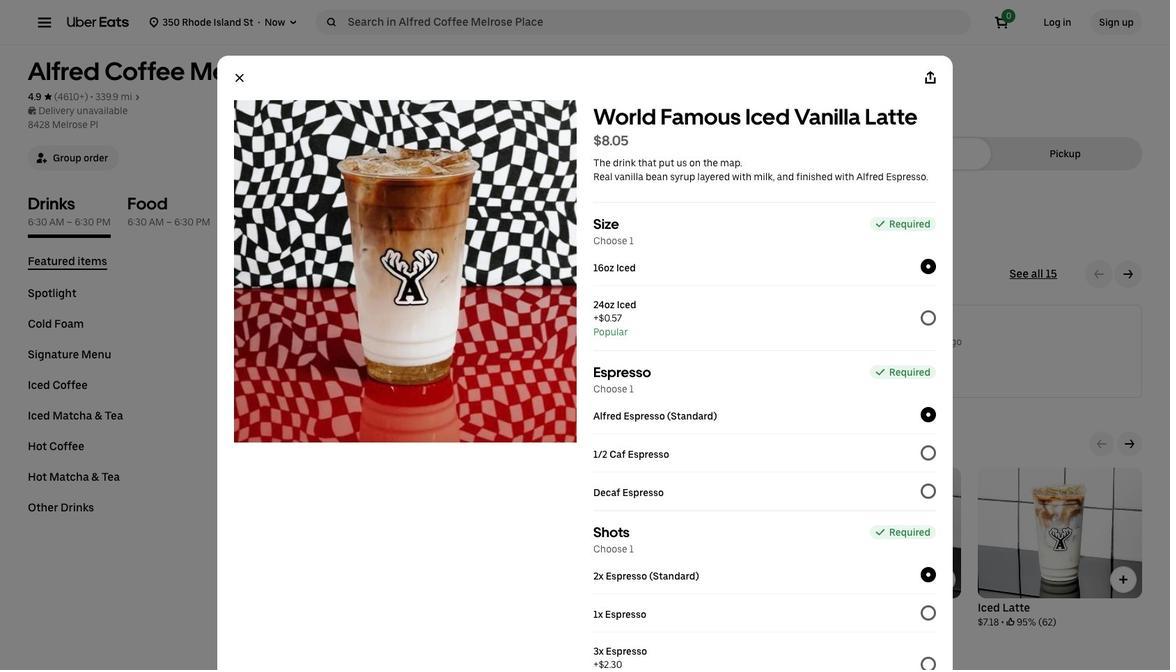 Task type: vqa. For each thing, say whether or not it's contained in the screenshot.
$$$
no



Task type: describe. For each thing, give the bounding box(es) containing it.
next image for previous image
[[1123, 269, 1134, 280]]

marty d. image
[[564, 317, 597, 350]]

uber eats home image
[[67, 17, 129, 28]]



Task type: locate. For each thing, give the bounding box(es) containing it.
main navigation menu image
[[38, 15, 52, 29]]

next image for previous icon
[[1124, 439, 1135, 450]]

next image right previous image
[[1123, 269, 1134, 280]]

0 horizontal spatial deliver to image
[[149, 17, 160, 28]]

1 horizontal spatial deliver to image
[[288, 17, 299, 28]]

deliver to image
[[149, 17, 160, 28], [288, 17, 299, 28]]

dialog dialog
[[217, 56, 953, 671]]

quick add image
[[1117, 573, 1131, 587]]

navigation
[[28, 255, 220, 532]]

1 deliver to image from the left
[[149, 17, 160, 28]]

lucia s. image
[[862, 317, 895, 350]]

taras m. image
[[265, 317, 299, 350]]

previous image
[[1094, 269, 1105, 280]]

2 deliver to image from the left
[[288, 17, 299, 28]]

[object Object] radio
[[846, 147, 983, 161]]

close image
[[234, 72, 245, 84]]

next image right previous icon
[[1124, 439, 1135, 450]]

1 vertical spatial next image
[[1124, 439, 1135, 450]]

[object Object] radio
[[997, 147, 1134, 161]]

0 vertical spatial next image
[[1123, 269, 1134, 280]]

previous image
[[1096, 439, 1108, 450]]

next image
[[1123, 269, 1134, 280], [1124, 439, 1135, 450]]



